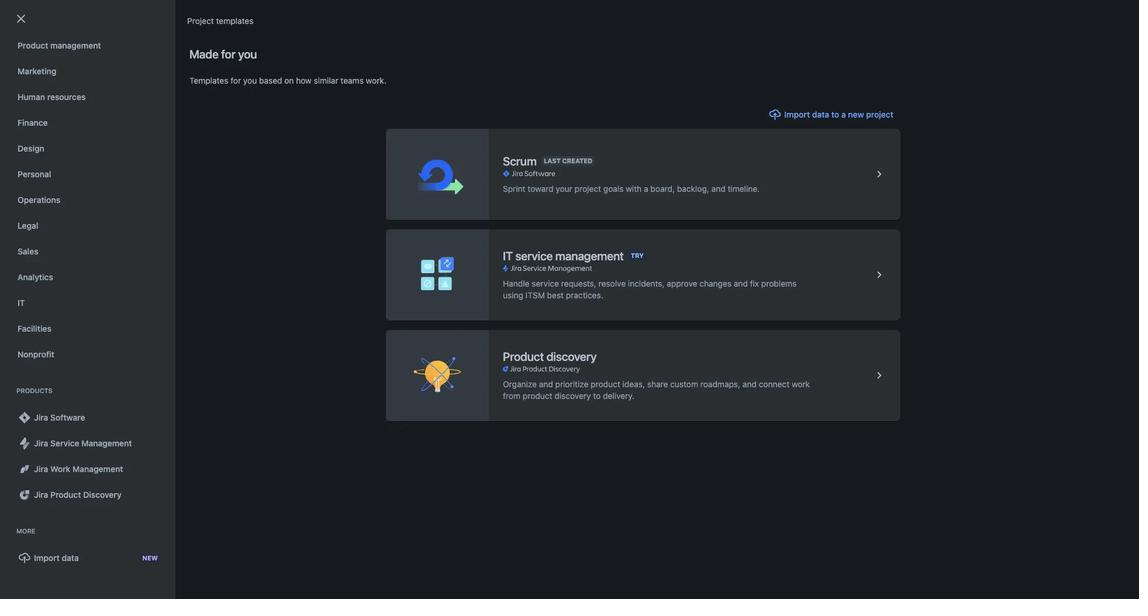 Task type: locate. For each thing, give the bounding box(es) containing it.
discovery up prioritize
[[547, 349, 597, 363]]

jira product discovery image inside button
[[18, 488, 32, 502]]

handle
[[503, 279, 530, 288]]

discovery inside organize and prioritize product ideas, share custom roadmaps, and connect work from product discovery to delivery.
[[555, 391, 591, 401]]

work inside button
[[18, 15, 38, 25]]

work down templates
[[187, 87, 204, 95]]

1 vertical spatial product
[[503, 349, 544, 363]]

to
[[832, 110, 840, 119], [593, 391, 601, 401]]

fix
[[750, 279, 759, 288]]

0 vertical spatial import
[[785, 110, 810, 119]]

1 horizontal spatial work
[[50, 464, 70, 474]]

for
[[221, 47, 236, 61], [231, 76, 241, 85]]

practices.
[[566, 290, 604, 300]]

using
[[503, 290, 524, 300]]

and inside handle service requests, resolve incidents, approve changes and fix problems using itsm best practices.
[[734, 279, 748, 288]]

it for it service management
[[503, 249, 513, 262]]

nonprofit button
[[11, 343, 167, 366]]

new
[[142, 554, 158, 562]]

management inside jira service management button
[[81, 439, 132, 448]]

None text field
[[25, 83, 139, 99]]

resources
[[47, 92, 86, 102]]

jira work management down templates
[[173, 87, 249, 95]]

0 vertical spatial project
[[867, 110, 894, 119]]

a inside button
[[842, 110, 846, 119]]

resolve
[[599, 279, 626, 288]]

service up the best
[[532, 279, 559, 288]]

1 vertical spatial product
[[523, 391, 553, 401]]

data right import data image
[[62, 553, 79, 563]]

human resources
[[18, 92, 86, 102]]

0 vertical spatial service
[[516, 249, 553, 262]]

1 horizontal spatial project
[[867, 110, 894, 119]]

delivery.
[[603, 391, 635, 401]]

project right your
[[575, 184, 601, 194]]

0 horizontal spatial a
[[644, 184, 649, 194]]

0 vertical spatial management
[[206, 87, 249, 95]]

1 vertical spatial project
[[575, 184, 601, 194]]

project
[[867, 110, 894, 119], [575, 184, 601, 194]]

2 vertical spatial product
[[50, 490, 81, 500]]

jira work management up the jira product discovery
[[34, 464, 123, 474]]

service inside handle service requests, resolve incidents, approve changes and fix problems using itsm best practices.
[[532, 279, 559, 288]]

you
[[238, 47, 257, 61], [243, 76, 257, 85]]

incidents,
[[628, 279, 665, 288]]

0 horizontal spatial it
[[18, 298, 25, 308]]

it up "facilities"
[[18, 298, 25, 308]]

discovery down prioritize
[[555, 391, 591, 401]]

you up clear 'icon'
[[243, 76, 257, 85]]

management up discovery at the bottom left of page
[[73, 464, 123, 474]]

it inside it button
[[18, 298, 25, 308]]

1 vertical spatial service
[[532, 279, 559, 288]]

service up handle
[[516, 249, 553, 262]]

templates
[[216, 16, 254, 26]]

management up product management
[[40, 15, 90, 25]]

1 vertical spatial management
[[81, 439, 132, 448]]

0 vertical spatial it
[[503, 249, 513, 262]]

jira software image
[[503, 169, 556, 178], [503, 169, 556, 178], [18, 411, 32, 425]]

0 vertical spatial you
[[238, 47, 257, 61]]

product
[[18, 41, 48, 50], [503, 349, 544, 363], [50, 490, 81, 500]]

jira for jira software button
[[34, 413, 48, 422]]

product inside button
[[18, 41, 48, 50]]

organize and prioritize product ideas, share custom roadmaps, and connect work from product discovery to delivery.
[[503, 379, 810, 401]]

jira work management
[[173, 87, 249, 95], [34, 464, 123, 474]]

1 horizontal spatial product
[[591, 379, 621, 389]]

1 vertical spatial discovery
[[555, 391, 591, 401]]

jira service management image
[[503, 264, 592, 273], [503, 264, 592, 273], [18, 436, 32, 450]]

from
[[503, 391, 521, 401]]

finance button
[[11, 111, 167, 135]]

0 vertical spatial to
[[832, 110, 840, 119]]

jira work management inside button
[[34, 464, 123, 474]]

a right with
[[644, 184, 649, 194]]

human resources button
[[11, 85, 167, 109]]

1 horizontal spatial import
[[785, 110, 810, 119]]

2 vertical spatial management
[[73, 464, 123, 474]]

0 vertical spatial product
[[18, 41, 48, 50]]

0 vertical spatial for
[[221, 47, 236, 61]]

prioritize
[[556, 379, 589, 389]]

0 vertical spatial management
[[40, 15, 90, 25]]

and left timeline.
[[712, 184, 726, 194]]

you down templates
[[238, 47, 257, 61]]

1 horizontal spatial data
[[813, 110, 830, 119]]

data for import data to a new project
[[813, 110, 830, 119]]

jira service management image inside button
[[18, 436, 32, 450]]

roadmaps,
[[701, 379, 741, 389]]

it up handle
[[503, 249, 513, 262]]

0 horizontal spatial work
[[18, 15, 38, 25]]

1 horizontal spatial it
[[503, 249, 513, 262]]

management for work management
[[40, 15, 90, 25]]

and
[[712, 184, 726, 194], [734, 279, 748, 288], [539, 379, 553, 389], [743, 379, 757, 389]]

product up the marketing
[[18, 41, 48, 50]]

project templates
[[187, 16, 254, 26]]

to left new
[[832, 110, 840, 119]]

service
[[516, 249, 553, 262], [532, 279, 559, 288]]

1 horizontal spatial jira work management
[[173, 87, 249, 95]]

requests,
[[561, 279, 597, 288]]

management inside button
[[50, 41, 101, 50]]

1 vertical spatial for
[[231, 76, 241, 85]]

1 horizontal spatial to
[[832, 110, 840, 119]]

project right new
[[867, 110, 894, 119]]

0 vertical spatial a
[[842, 110, 846, 119]]

work up product management
[[18, 15, 38, 25]]

1 horizontal spatial product
[[50, 490, 81, 500]]

1 vertical spatial it
[[18, 298, 25, 308]]

and left fix
[[734, 279, 748, 288]]

star go to market sample image
[[32, 140, 46, 154]]

for for templates
[[231, 76, 241, 85]]

import
[[785, 110, 810, 119], [34, 553, 60, 563]]

a
[[842, 110, 846, 119], [644, 184, 649, 194]]

import data
[[34, 553, 79, 563]]

0 vertical spatial work
[[18, 15, 38, 25]]

work down service at bottom
[[50, 464, 70, 474]]

1 vertical spatial to
[[593, 391, 601, 401]]

handle service requests, resolve incidents, approve changes and fix problems using itsm best practices.
[[503, 279, 797, 300]]

data inside button
[[813, 110, 830, 119]]

0 vertical spatial data
[[813, 110, 830, 119]]

business
[[492, 142, 526, 152]]

2 horizontal spatial product
[[503, 349, 544, 363]]

1 vertical spatial jira work management
[[34, 464, 123, 474]]

work.
[[366, 76, 387, 85]]

based
[[259, 76, 282, 85]]

0 horizontal spatial jira work management
[[34, 464, 123, 474]]

managed
[[455, 142, 490, 152]]

1 vertical spatial a
[[644, 184, 649, 194]]

discovery
[[83, 490, 122, 500]]

and left connect
[[743, 379, 757, 389]]

product up 'delivery.'
[[591, 379, 621, 389]]

product up the organize
[[503, 349, 544, 363]]

2 vertical spatial work
[[50, 464, 70, 474]]

management up requests,
[[556, 249, 624, 262]]

itsm
[[526, 290, 545, 300]]

1 vertical spatial work
[[187, 87, 204, 95]]

0 horizontal spatial data
[[62, 553, 79, 563]]

data for import data
[[62, 553, 79, 563]]

banner
[[0, 0, 1140, 33]]

project templates link
[[187, 14, 254, 28]]

0 horizontal spatial product
[[18, 41, 48, 50]]

human
[[18, 92, 45, 102]]

1 vertical spatial import
[[34, 553, 60, 563]]

1 vertical spatial management
[[50, 41, 101, 50]]

import for import data
[[34, 553, 60, 563]]

product down the organize
[[523, 391, 553, 401]]

management inside jira work management button
[[73, 464, 123, 474]]

0 vertical spatial jira work management
[[173, 87, 249, 95]]

management inside button
[[40, 15, 90, 25]]

management down the work management button
[[50, 41, 101, 50]]

it button
[[11, 291, 167, 315]]

product down jira work management button
[[50, 490, 81, 500]]

scrum
[[503, 154, 537, 168]]

1 vertical spatial you
[[243, 76, 257, 85]]

back to projects image
[[14, 12, 28, 26]]

last
[[544, 157, 561, 165]]

operations button
[[11, 188, 167, 212]]

a left new
[[842, 110, 846, 119]]

discovery
[[547, 349, 597, 363], [555, 391, 591, 401]]

jira for jira work management button
[[34, 464, 48, 474]]

clear image
[[251, 87, 260, 96]]

import inside button
[[785, 110, 810, 119]]

ideas,
[[623, 379, 645, 389]]

for right templates
[[231, 76, 241, 85]]

work inside button
[[50, 464, 70, 474]]

service
[[50, 439, 79, 448]]

scrum image
[[873, 167, 887, 181]]

management down jira software button
[[81, 439, 132, 448]]

to left 'delivery.'
[[593, 391, 601, 401]]

1 vertical spatial data
[[62, 553, 79, 563]]

management for jira service management button
[[81, 439, 132, 448]]

management down templates
[[206, 87, 249, 95]]

jira
[[173, 87, 185, 95], [34, 413, 48, 422], [34, 439, 48, 448], [34, 464, 48, 474], [34, 490, 48, 500]]

templates for you based on how similar teams work.
[[190, 76, 387, 85]]

for right made
[[221, 47, 236, 61]]

1 horizontal spatial a
[[842, 110, 846, 119]]

0 horizontal spatial import
[[34, 553, 60, 563]]

import data to a new project
[[785, 110, 894, 119]]

product discovery
[[503, 349, 597, 363]]

management
[[40, 15, 90, 25], [50, 41, 101, 50], [556, 249, 624, 262]]

it for it
[[18, 298, 25, 308]]

0 horizontal spatial to
[[593, 391, 601, 401]]

made for you
[[190, 47, 257, 61]]

0 horizontal spatial product
[[523, 391, 553, 401]]

jira product discovery image
[[503, 364, 580, 374], [503, 364, 580, 374], [18, 488, 32, 502]]

data left new
[[813, 110, 830, 119]]

management
[[206, 87, 249, 95], [81, 439, 132, 448], [73, 464, 123, 474]]

organize
[[503, 379, 537, 389]]



Task type: describe. For each thing, give the bounding box(es) containing it.
with
[[626, 184, 642, 194]]

jira product discovery
[[34, 490, 122, 500]]

created
[[563, 157, 593, 165]]

jira product discovery image
[[18, 488, 32, 502]]

facilities button
[[11, 317, 167, 341]]

you for templates
[[243, 76, 257, 85]]

you for made
[[238, 47, 257, 61]]

service for management
[[516, 249, 553, 262]]

and left prioritize
[[539, 379, 553, 389]]

nonprofit
[[18, 350, 54, 359]]

connect
[[759, 379, 790, 389]]

jira software button
[[11, 406, 167, 429]]

import for import data to a new project
[[785, 110, 810, 119]]

approve
[[667, 279, 698, 288]]

0 horizontal spatial project
[[575, 184, 601, 194]]

analytics
[[18, 272, 53, 282]]

product for product discovery
[[503, 349, 544, 363]]

on
[[285, 76, 294, 85]]

Search field
[[917, 7, 1034, 25]]

share
[[648, 379, 668, 389]]

jira service management image
[[18, 436, 32, 450]]

to inside import data to a new project button
[[832, 110, 840, 119]]

sales
[[18, 247, 38, 256]]

templates
[[190, 76, 228, 85]]

marketing button
[[11, 60, 167, 83]]

problems
[[762, 279, 797, 288]]

import data image
[[18, 551, 32, 565]]

sprint toward your project goals with a board, backlog, and timeline.
[[503, 184, 760, 194]]

project inside button
[[867, 110, 894, 119]]

jira software image
[[18, 411, 32, 425]]

to inside organize and prioritize product ideas, share custom roadmaps, and connect work from product discovery to delivery.
[[593, 391, 601, 401]]

legal
[[18, 221, 38, 231]]

for for made
[[221, 47, 236, 61]]

new
[[849, 110, 864, 119]]

it service management
[[503, 249, 624, 262]]

product inside button
[[50, 490, 81, 500]]

1 button
[[42, 176, 60, 195]]

product management button
[[11, 34, 167, 57]]

jira product discovery button
[[11, 483, 167, 507]]

jira service management
[[34, 439, 132, 448]]

timeline.
[[728, 184, 760, 194]]

service for requests,
[[532, 279, 559, 288]]

import data to a new project button
[[761, 105, 901, 124]]

0 vertical spatial product
[[591, 379, 621, 389]]

made
[[190, 47, 219, 61]]

design button
[[11, 137, 167, 160]]

primary element
[[7, 0, 917, 32]]

1
[[49, 180, 53, 190]]

2 horizontal spatial work
[[187, 87, 204, 95]]

marketing
[[18, 66, 56, 76]]

jira software
[[34, 413, 85, 422]]

product for product management
[[18, 41, 48, 50]]

projects
[[23, 48, 73, 64]]

team-
[[431, 142, 455, 152]]

board,
[[651, 184, 675, 194]]

products
[[16, 387, 53, 395]]

legal button
[[11, 214, 167, 238]]

analytics button
[[11, 266, 167, 289]]

jira work management image
[[18, 462, 32, 476]]

custom
[[671, 379, 699, 389]]

2 vertical spatial management
[[556, 249, 624, 262]]

jira work management image
[[18, 462, 32, 476]]

product discovery image
[[873, 369, 887, 383]]

it service management image
[[873, 268, 887, 282]]

last created
[[544, 157, 593, 165]]

personal
[[18, 169, 51, 179]]

0 vertical spatial discovery
[[547, 349, 597, 363]]

jira for jira service management button
[[34, 439, 48, 448]]

jira service management button
[[11, 432, 167, 455]]

product management
[[18, 41, 101, 50]]

jira for jira product discovery button
[[34, 490, 48, 500]]

sales button
[[11, 240, 167, 263]]

your
[[556, 184, 573, 194]]

design
[[18, 144, 44, 153]]

previous image
[[26, 178, 40, 192]]

management for jira work management button
[[73, 464, 123, 474]]

facilities
[[18, 324, 51, 333]]

project
[[187, 16, 214, 26]]

jira software image inside button
[[18, 411, 32, 425]]

how
[[296, 76, 312, 85]]

goals
[[604, 184, 624, 194]]

backlog,
[[677, 184, 710, 194]]

changes
[[700, 279, 732, 288]]

more
[[16, 527, 35, 535]]

toward
[[528, 184, 554, 194]]

work management
[[18, 15, 90, 25]]

finance
[[18, 118, 48, 128]]

type
[[431, 118, 450, 128]]

work
[[792, 379, 810, 389]]

operations
[[18, 195, 60, 205]]

team-managed business
[[431, 142, 526, 152]]

software
[[50, 413, 85, 422]]

personal button
[[11, 163, 167, 186]]

try
[[631, 252, 644, 259]]

best
[[547, 290, 564, 300]]

work management button
[[11, 8, 167, 32]]

management for product management
[[50, 41, 101, 50]]

jira work management button
[[11, 458, 167, 481]]

teams
[[341, 76, 364, 85]]



Task type: vqa. For each thing, say whether or not it's contained in the screenshot.
'Clear' image at the top
yes



